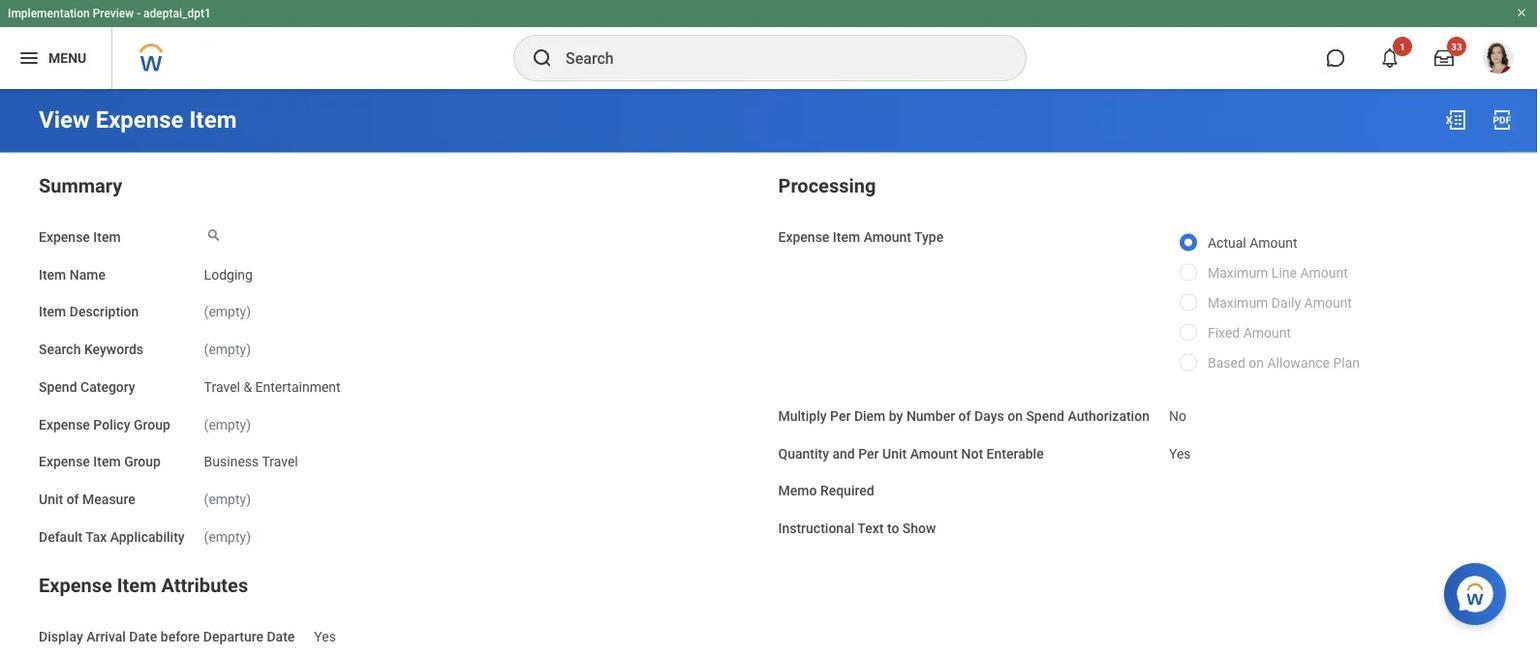 Task type: describe. For each thing, give the bounding box(es) containing it.
daily
[[1272, 296, 1301, 312]]

default tax applicability
[[39, 530, 185, 546]]

item name element
[[204, 255, 253, 284]]

item name
[[39, 267, 106, 283]]

(empty) for unit of measure
[[204, 492, 251, 508]]

-
[[137, 7, 141, 20]]

group for expense policy group
[[134, 417, 170, 433]]

unit of measure
[[39, 492, 135, 508]]

processing button
[[779, 175, 876, 198]]

processing
[[779, 175, 876, 198]]

33 button
[[1423, 37, 1467, 79]]

arrival
[[86, 629, 126, 645]]

expense policy group
[[39, 417, 170, 433]]

(empty) for search keywords
[[204, 342, 251, 358]]

(empty) for item description
[[204, 304, 251, 320]]

implementation preview -   adeptai_dpt1
[[8, 7, 211, 20]]

memo required
[[779, 484, 875, 500]]

search image
[[531, 47, 554, 70]]

inbox large image
[[1435, 48, 1454, 68]]

expense for expense item amount type
[[779, 229, 830, 245]]

expense item attributes
[[39, 575, 248, 598]]

0 horizontal spatial travel
[[204, 379, 240, 395]]

departure
[[203, 629, 264, 645]]

view expense item
[[39, 106, 237, 134]]

fixed
[[1208, 326, 1240, 342]]

display
[[39, 629, 83, 645]]

amount down maximum daily amount
[[1244, 326, 1292, 342]]

amount left type
[[864, 229, 912, 245]]

expense item group
[[39, 454, 161, 470]]

instructional text to show
[[779, 521, 936, 537]]

quantity and per unit amount not enterable element
[[1169, 434, 1191, 463]]

unit inside processing group
[[883, 446, 907, 462]]

fixed amount
[[1208, 326, 1292, 342]]

expense for expense policy group
[[39, 417, 90, 433]]

by
[[889, 408, 903, 424]]

profile logan mcneil image
[[1483, 43, 1514, 78]]

days
[[975, 408, 1004, 424]]

applicability
[[110, 530, 185, 546]]

summary group
[[39, 171, 759, 548]]

item description
[[39, 304, 139, 320]]

Search Workday  search field
[[566, 37, 986, 79]]

implementation
[[8, 7, 90, 20]]

based on allowance plan
[[1208, 356, 1360, 372]]

business travel
[[204, 454, 298, 470]]

expense item
[[39, 229, 121, 245]]

33
[[1452, 41, 1463, 52]]

expense item attributes button
[[39, 575, 248, 598]]

tax
[[86, 530, 107, 546]]

unit inside summary group
[[39, 492, 63, 508]]

line
[[1272, 265, 1297, 281]]

maximum daily amount
[[1208, 296, 1353, 312]]

spend category
[[39, 379, 135, 395]]

diem
[[854, 408, 886, 424]]

spend inside processing group
[[1027, 408, 1065, 424]]

actual
[[1208, 235, 1247, 251]]

description
[[70, 304, 139, 320]]

and
[[833, 446, 855, 462]]

required
[[821, 484, 875, 500]]

no
[[1169, 408, 1187, 424]]

enterable
[[987, 446, 1044, 462]]

notifications large image
[[1381, 48, 1400, 68]]

memo
[[779, 484, 817, 500]]

entertainment
[[255, 379, 341, 395]]

expense item amount type
[[779, 229, 944, 245]]

processing group
[[779, 171, 1499, 539]]

type
[[915, 229, 944, 245]]

1
[[1400, 41, 1406, 52]]

keywords
[[84, 342, 144, 358]]

menu banner
[[0, 0, 1538, 89]]

to
[[888, 521, 900, 537]]

plan
[[1334, 356, 1360, 372]]

(empty) for default tax applicability
[[204, 530, 251, 546]]

1 horizontal spatial travel
[[262, 454, 298, 470]]

spend inside summary group
[[39, 379, 77, 395]]

menu
[[48, 50, 86, 66]]

maximum for maximum line amount
[[1208, 265, 1269, 281]]

1 button
[[1369, 37, 1413, 79]]

of inside processing group
[[959, 408, 971, 424]]

menu button
[[0, 27, 112, 89]]

maximum for maximum daily amount
[[1208, 296, 1269, 312]]



Task type: locate. For each thing, give the bounding box(es) containing it.
0 vertical spatial of
[[959, 408, 971, 424]]

0 horizontal spatial of
[[66, 492, 79, 508]]

1 horizontal spatial yes
[[1169, 446, 1191, 462]]

instructional
[[779, 521, 855, 537]]

1 horizontal spatial unit
[[883, 446, 907, 462]]

of inside summary group
[[66, 492, 79, 508]]

3 (empty) from the top
[[204, 417, 251, 433]]

amount down number
[[910, 446, 958, 462]]

on right the based
[[1249, 356, 1264, 372]]

unit down by
[[883, 446, 907, 462]]

1 horizontal spatial on
[[1249, 356, 1264, 372]]

adeptai_dpt1
[[143, 7, 211, 20]]

0 vertical spatial unit
[[883, 446, 907, 462]]

(empty) up attributes
[[204, 530, 251, 546]]

display arrival date before departure date element
[[314, 618, 336, 646]]

0 vertical spatial maximum
[[1208, 265, 1269, 281]]

not
[[962, 446, 984, 462]]

multiply per diem by number of days on spend authorization
[[779, 408, 1150, 424]]

expense for expense item group
[[39, 454, 90, 470]]

yes inside processing group
[[1169, 446, 1191, 462]]

amount
[[864, 229, 912, 245], [1250, 235, 1298, 251], [1301, 265, 1349, 281], [1305, 296, 1353, 312], [1244, 326, 1292, 342], [910, 446, 958, 462]]

1 date from the left
[[129, 629, 157, 645]]

1 vertical spatial yes
[[314, 629, 336, 645]]

expense item attributes group
[[39, 571, 1499, 657]]

travel left &
[[204, 379, 240, 395]]

expense
[[96, 106, 184, 134], [39, 229, 90, 245], [779, 229, 830, 245], [39, 417, 90, 433], [39, 454, 90, 470], [39, 575, 112, 598]]

yes
[[1169, 446, 1191, 462], [314, 629, 336, 645]]

business travel element
[[204, 451, 298, 470]]

1 horizontal spatial date
[[267, 629, 295, 645]]

on
[[1249, 356, 1264, 372], [1008, 408, 1023, 424]]

policy
[[93, 417, 130, 433]]

group right policy
[[134, 417, 170, 433]]

group for expense item group
[[124, 454, 161, 470]]

0 vertical spatial per
[[830, 408, 851, 424]]

search keywords
[[39, 342, 144, 358]]

lodging
[[204, 267, 253, 283]]

0 vertical spatial yes
[[1169, 446, 1191, 462]]

authorization
[[1068, 408, 1150, 424]]

close environment banner image
[[1516, 7, 1528, 18]]

maximum line amount
[[1208, 265, 1349, 281]]

expense up the unit of measure on the bottom
[[39, 454, 90, 470]]

text
[[858, 521, 884, 537]]

0 vertical spatial spend
[[39, 379, 77, 395]]

1 maximum from the top
[[1208, 265, 1269, 281]]

1 (empty) from the top
[[204, 304, 251, 320]]

actual amount
[[1208, 235, 1298, 251]]

date left display arrival date before departure date element
[[267, 629, 295, 645]]

display arrival date before departure date
[[39, 629, 295, 645]]

based
[[1208, 356, 1246, 372]]

unit
[[883, 446, 907, 462], [39, 492, 63, 508]]

search
[[39, 342, 81, 358]]

yes inside expense item attributes 'group'
[[314, 629, 336, 645]]

1 vertical spatial maximum
[[1208, 296, 1269, 312]]

expense for expense item attributes
[[39, 575, 112, 598]]

0 vertical spatial on
[[1249, 356, 1264, 372]]

measure
[[82, 492, 135, 508]]

expense down "processing" button
[[779, 229, 830, 245]]

amount up maximum line amount
[[1250, 235, 1298, 251]]

spend down the search
[[39, 379, 77, 395]]

1 horizontal spatial spend
[[1027, 408, 1065, 424]]

maximum up "fixed amount"
[[1208, 296, 1269, 312]]

yes for display arrival date before departure date
[[314, 629, 336, 645]]

1 vertical spatial of
[[66, 492, 79, 508]]

1 horizontal spatial per
[[859, 446, 879, 462]]

travel & entertainment element
[[204, 376, 341, 395]]

of
[[959, 408, 971, 424], [66, 492, 79, 508]]

0 vertical spatial group
[[134, 417, 170, 433]]

4 (empty) from the top
[[204, 492, 251, 508]]

quantity
[[779, 446, 829, 462]]

amount right line
[[1301, 265, 1349, 281]]

view expense item main content
[[0, 89, 1538, 657]]

expense down spend category
[[39, 417, 90, 433]]

2 date from the left
[[267, 629, 295, 645]]

export to excel image
[[1445, 109, 1468, 132]]

justify image
[[17, 47, 41, 70]]

multiply per diem by number of days on spend authorization element
[[1169, 397, 1187, 426]]

maximum
[[1208, 265, 1269, 281], [1208, 296, 1269, 312]]

spend up enterable
[[1027, 408, 1065, 424]]

summary
[[39, 175, 122, 198]]

per
[[830, 408, 851, 424], [859, 446, 879, 462]]

amount right daily
[[1305, 296, 1353, 312]]

1 vertical spatial spend
[[1027, 408, 1065, 424]]

1 vertical spatial group
[[124, 454, 161, 470]]

of left days
[[959, 408, 971, 424]]

1 vertical spatial per
[[859, 446, 879, 462]]

expense inside 'group'
[[39, 575, 112, 598]]

group
[[134, 417, 170, 433], [124, 454, 161, 470]]

show
[[903, 521, 936, 537]]

travel right 'business'
[[262, 454, 298, 470]]

number
[[907, 408, 955, 424]]

item inside processing group
[[833, 229, 861, 245]]

summary button
[[39, 175, 122, 198]]

on right days
[[1008, 408, 1023, 424]]

1 vertical spatial travel
[[262, 454, 298, 470]]

expense for expense item
[[39, 229, 90, 245]]

yes for quantity and per unit amount not enterable
[[1169, 446, 1191, 462]]

preview
[[93, 7, 134, 20]]

0 horizontal spatial unit
[[39, 492, 63, 508]]

1 vertical spatial unit
[[39, 492, 63, 508]]

(empty) up 'business'
[[204, 417, 251, 433]]

(empty) down lodging
[[204, 304, 251, 320]]

before
[[161, 629, 200, 645]]

view printable version (pdf) image
[[1491, 109, 1514, 132]]

0 horizontal spatial per
[[830, 408, 851, 424]]

of left measure
[[66, 492, 79, 508]]

spend
[[39, 379, 77, 395], [1027, 408, 1065, 424]]

0 horizontal spatial date
[[129, 629, 157, 645]]

item
[[189, 106, 237, 134], [93, 229, 121, 245], [833, 229, 861, 245], [39, 267, 66, 283], [39, 304, 66, 320], [93, 454, 121, 470], [117, 575, 156, 598]]

(empty)
[[204, 304, 251, 320], [204, 342, 251, 358], [204, 417, 251, 433], [204, 492, 251, 508], [204, 530, 251, 546]]

0 horizontal spatial yes
[[314, 629, 336, 645]]

expense inside processing group
[[779, 229, 830, 245]]

0 vertical spatial travel
[[204, 379, 240, 395]]

0 horizontal spatial on
[[1008, 408, 1023, 424]]

per left diem
[[830, 408, 851, 424]]

attributes
[[161, 575, 248, 598]]

yes down no
[[1169, 446, 1191, 462]]

travel & entertainment
[[204, 379, 341, 395]]

2 maximum from the top
[[1208, 296, 1269, 312]]

(empty) down 'business'
[[204, 492, 251, 508]]

item inside 'group'
[[117, 575, 156, 598]]

1 horizontal spatial of
[[959, 408, 971, 424]]

business
[[204, 454, 259, 470]]

0 horizontal spatial spend
[[39, 379, 77, 395]]

unit up default
[[39, 492, 63, 508]]

expense right 'view'
[[96, 106, 184, 134]]

view
[[39, 106, 90, 134]]

allowance
[[1268, 356, 1330, 372]]

(empty) up &
[[204, 342, 251, 358]]

name
[[70, 267, 106, 283]]

group down policy
[[124, 454, 161, 470]]

travel
[[204, 379, 240, 395], [262, 454, 298, 470]]

maximum down actual
[[1208, 265, 1269, 281]]

2 (empty) from the top
[[204, 342, 251, 358]]

multiply
[[779, 408, 827, 424]]

expense up item name
[[39, 229, 90, 245]]

&
[[244, 379, 252, 395]]

date left before
[[129, 629, 157, 645]]

(empty) for expense policy group
[[204, 417, 251, 433]]

1 vertical spatial on
[[1008, 408, 1023, 424]]

yes right departure
[[314, 629, 336, 645]]

per right and
[[859, 446, 879, 462]]

quantity and per unit amount not enterable
[[779, 446, 1044, 462]]

5 (empty) from the top
[[204, 530, 251, 546]]

category
[[80, 379, 135, 395]]

default
[[39, 530, 83, 546]]

date
[[129, 629, 157, 645], [267, 629, 295, 645]]

expense down default
[[39, 575, 112, 598]]



Task type: vqa. For each thing, say whether or not it's contained in the screenshot.
bottommost Unit
yes



